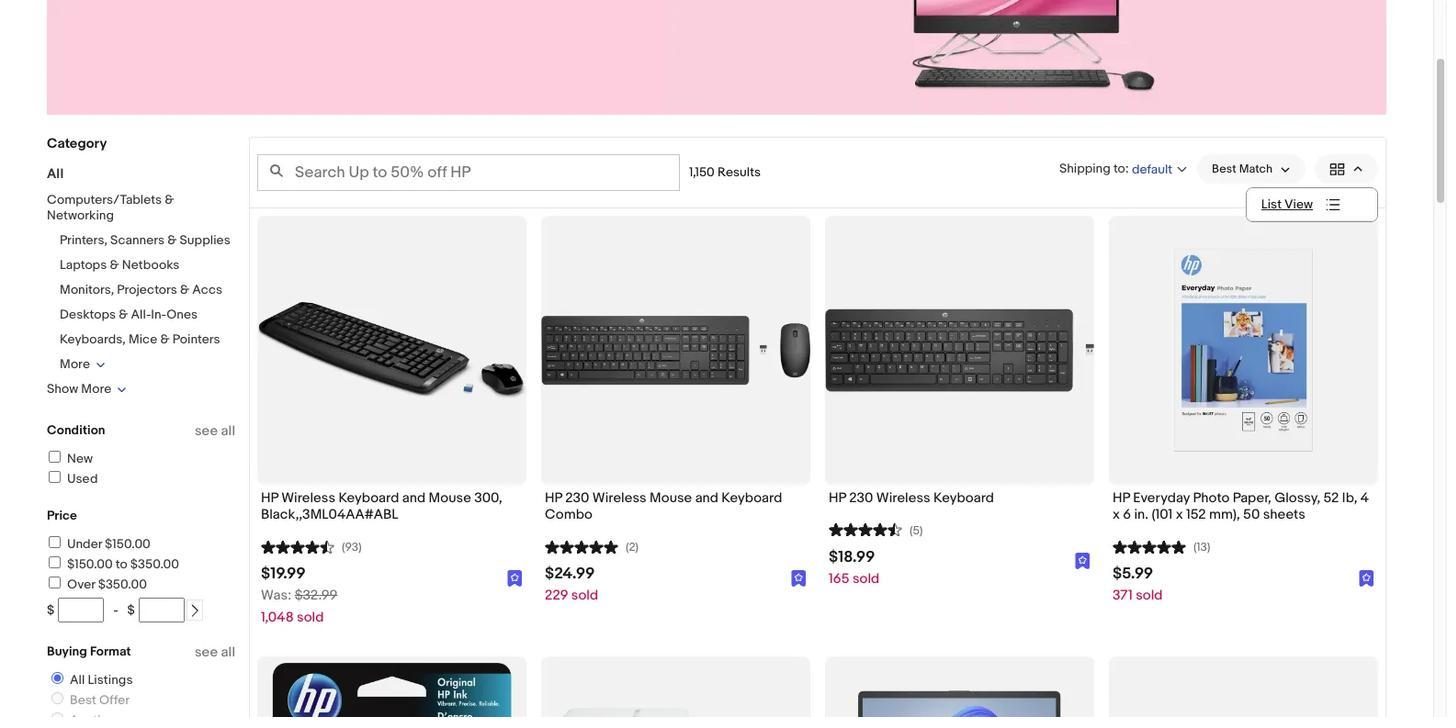 Task type: vqa. For each thing, say whether or not it's contained in the screenshot.
'search for anything' text field
no



Task type: locate. For each thing, give the bounding box(es) containing it.
to
[[1114, 160, 1126, 176], [116, 557, 128, 573]]

2 5 out of 5 stars image from the left
[[1113, 538, 1187, 556]]

supplies
[[180, 233, 231, 248]]

5 out of 5 stars image
[[545, 538, 619, 556], [1113, 538, 1187, 556]]

1 vertical spatial more
[[81, 382, 111, 397]]

1 horizontal spatial $
[[127, 603, 135, 619]]

& up netbooks
[[168, 233, 177, 248]]

4.5 out of 5 stars image
[[829, 521, 903, 539], [261, 538, 335, 556]]

keyboard inside hp wireless keyboard and mouse 300, black,,3ml04aa#abl
[[339, 490, 399, 507]]

230 up (5) link
[[850, 490, 874, 507]]

1 $ from the left
[[47, 603, 54, 619]]

0 vertical spatial more
[[60, 357, 90, 372]]

0 vertical spatial best
[[1213, 162, 1237, 177]]

229 sold
[[545, 588, 599, 605]]

keyboards, mice & pointers link
[[60, 332, 220, 348]]

price
[[47, 508, 77, 524]]

2 keyboard from the left
[[722, 490, 783, 507]]

see for buying format
[[195, 644, 218, 662]]

4.5 out of 5 stars image up $18.99
[[829, 521, 903, 539]]

see all button
[[195, 423, 235, 440], [195, 644, 235, 662]]

sold down $32.99
[[297, 610, 324, 627]]

1 horizontal spatial x
[[1176, 507, 1184, 524]]

all
[[221, 423, 235, 440], [221, 644, 235, 662]]

0 vertical spatial all
[[221, 423, 235, 440]]

desktops & all-in-ones link
[[60, 307, 198, 323]]

1 horizontal spatial and
[[696, 490, 719, 507]]

1 vertical spatial to
[[116, 557, 128, 573]]

wireless inside hp wireless keyboard and mouse 300, black,,3ml04aa#abl
[[282, 490, 336, 507]]

All Listings radio
[[51, 673, 63, 685]]

pointers
[[173, 332, 220, 348]]

2 $ from the left
[[127, 603, 135, 619]]

0 horizontal spatial all
[[47, 165, 64, 183]]

combo
[[545, 507, 593, 524]]

see for condition
[[195, 423, 218, 440]]

5 out of 5 stars image up $24.99
[[545, 538, 619, 556]]

sold
[[853, 571, 880, 589], [572, 588, 599, 605], [1136, 588, 1163, 605], [297, 610, 324, 627]]

sold for $18.99
[[853, 571, 880, 589]]

0 vertical spatial see
[[195, 423, 218, 440]]

[object undefined] image down 4
[[1360, 570, 1375, 587]]

wireless up (2)
[[593, 490, 647, 507]]

hp 330 wireless mouse and keyboard combination image
[[1110, 658, 1379, 718]]

sold down $24.99
[[572, 588, 599, 605]]

$350.00
[[130, 557, 179, 573], [98, 577, 147, 593]]

hp inside the hp everyday photo paper, glossy, 52 lb, 4 x 6 in. (101 x 152 mm), 50 sheets
[[1113, 490, 1131, 507]]

wireless
[[282, 490, 336, 507], [593, 490, 647, 507], [877, 490, 931, 507]]

1 see all from the top
[[195, 423, 235, 440]]

show
[[47, 382, 78, 397]]

2 horizontal spatial wireless
[[877, 490, 931, 507]]

mouse
[[429, 490, 471, 507], [650, 490, 693, 507]]

1 vertical spatial all
[[70, 673, 85, 689]]

2 x from the left
[[1176, 507, 1184, 524]]

$ right -
[[127, 603, 135, 619]]

1 vertical spatial see all button
[[195, 644, 235, 662]]

2 wireless from the left
[[593, 490, 647, 507]]

accs
[[192, 282, 223, 298]]

see
[[195, 423, 218, 440], [195, 644, 218, 662]]

all for buying format
[[221, 644, 235, 662]]

&
[[165, 192, 174, 208], [168, 233, 177, 248], [110, 257, 119, 273], [180, 282, 190, 298], [119, 307, 128, 323], [160, 332, 170, 348]]

hp everyday photo paper, glossy, 52 lb, 4 x 6 in. (101 x 152 mm), 50 sheets
[[1113, 490, 1370, 524]]

wireless for $24.99
[[593, 490, 647, 507]]

wireless up (93) link
[[282, 490, 336, 507]]

hp inside the hp 230 wireless mouse and keyboard combo
[[545, 490, 563, 507]]

sold down $18.99
[[853, 571, 880, 589]]

computers/tablets
[[47, 192, 162, 208]]

0 vertical spatial see all
[[195, 423, 235, 440]]

best down 'all listings' link at bottom left
[[70, 693, 96, 709]]

sold for $24.99
[[572, 588, 599, 605]]

3 wireless from the left
[[877, 490, 931, 507]]

1 vertical spatial see all
[[195, 644, 235, 662]]

& inside computers/tablets & networking
[[165, 192, 174, 208]]

1 5 out of 5 stars image from the left
[[545, 538, 619, 556]]

mouse inside hp wireless keyboard and mouse 300, black,,3ml04aa#abl
[[429, 490, 471, 507]]

Auction radio
[[51, 713, 63, 718]]

& left the "accs"
[[180, 282, 190, 298]]

hp 230 wireless mouse and keyboard combo
[[545, 490, 783, 524]]

to left default
[[1114, 160, 1126, 176]]

& up "printers, scanners & supplies" link
[[165, 192, 174, 208]]

new
[[67, 451, 93, 467]]

2 horizontal spatial keyboard
[[934, 490, 995, 507]]

& right laptops
[[110, 257, 119, 273]]

all for all
[[47, 165, 64, 183]]

over $350.00
[[67, 577, 147, 593]]

[object undefined] image left $24.99
[[508, 570, 523, 587]]

and
[[402, 490, 426, 507], [696, 490, 719, 507]]

:
[[1126, 160, 1130, 176]]

(5)
[[910, 524, 923, 539]]

& left all-
[[119, 307, 128, 323]]

sold for $5.99
[[1136, 588, 1163, 605]]

to for $350.00
[[116, 557, 128, 573]]

[object undefined] image for $19.99
[[508, 569, 523, 587]]

more
[[60, 357, 90, 372], [81, 382, 111, 397]]

1 x from the left
[[1113, 507, 1121, 524]]

2 and from the left
[[696, 490, 719, 507]]

0 vertical spatial to
[[1114, 160, 1126, 176]]

1 mouse from the left
[[429, 490, 471, 507]]

0 horizontal spatial $
[[47, 603, 54, 619]]

1 230 from the left
[[566, 490, 590, 507]]

$350.00 down $150.00 to $350.00
[[98, 577, 147, 593]]

Minimum Value text field
[[58, 598, 104, 623]]

hp 230 wireless keyboard image
[[826, 250, 1095, 452]]

hp for $19.99
[[261, 490, 278, 507]]

0 horizontal spatial 5 out of 5 stars image
[[545, 538, 619, 556]]

view
[[1285, 197, 1314, 212]]

hp 230 wireless mouse and keyboard combo link
[[545, 490, 807, 529]]

$150.00 up $150.00 to $350.00
[[105, 537, 151, 553]]

wireless for $18.99
[[877, 490, 931, 507]]

$19.99
[[261, 566, 306, 584]]

more down more button
[[81, 382, 111, 397]]

371
[[1113, 588, 1133, 605]]

to down "under $150.00" at left
[[116, 557, 128, 573]]

4.5 out of 5 stars image up $19.99
[[261, 538, 335, 556]]

0 vertical spatial see all button
[[195, 423, 235, 440]]

2 horizontal spatial [object undefined] image
[[1360, 570, 1375, 587]]

everyday
[[1134, 490, 1191, 507]]

0 vertical spatial all
[[47, 165, 64, 183]]

2 hp from the left
[[545, 490, 563, 507]]

0 horizontal spatial 230
[[566, 490, 590, 507]]

hp up (5) link
[[829, 490, 847, 507]]

[object undefined] image
[[1076, 553, 1091, 570], [508, 570, 523, 587], [1360, 570, 1375, 587]]

all down category
[[47, 165, 64, 183]]

paper,
[[1233, 490, 1272, 507]]

0 vertical spatial $350.00
[[130, 557, 179, 573]]

scanners
[[110, 233, 165, 248]]

$
[[47, 603, 54, 619], [127, 603, 135, 619]]

hp wireless keyboard and mouse 300, black,,3ml04aa#abl link
[[261, 490, 523, 529]]

and inside hp wireless keyboard and mouse 300, black,,3ml04aa#abl
[[402, 490, 426, 507]]

over
[[67, 577, 95, 593]]

hp for $5.99
[[1113, 490, 1131, 507]]

to inside shipping to : default
[[1114, 160, 1126, 176]]

best for best offer
[[70, 693, 96, 709]]

monitors, projectors & accs link
[[60, 282, 223, 298]]

submit price range image
[[188, 605, 201, 618]]

1 horizontal spatial mouse
[[650, 490, 693, 507]]

hp left in.
[[1113, 490, 1131, 507]]

best inside dropdown button
[[1213, 162, 1237, 177]]

[object undefined] image left $5.99
[[1076, 553, 1091, 570]]

see all for condition
[[195, 423, 235, 440]]

1 vertical spatial best
[[70, 693, 96, 709]]

best match button
[[1198, 154, 1306, 184]]

$ down over $350.00 checkbox
[[47, 603, 54, 619]]

best offer
[[70, 693, 130, 709]]

and inside the hp 230 wireless mouse and keyboard combo
[[696, 490, 719, 507]]

printers,
[[60, 233, 107, 248]]

1 keyboard from the left
[[339, 490, 399, 507]]

0 horizontal spatial keyboard
[[339, 490, 399, 507]]

x left 6
[[1113, 507, 1121, 524]]

listings
[[88, 673, 133, 689]]

projectors
[[117, 282, 177, 298]]

2 mouse from the left
[[650, 490, 693, 507]]

sold inside was: $32.99 1,048 sold
[[297, 610, 324, 627]]

0 horizontal spatial 4.5 out of 5 stars image
[[261, 538, 335, 556]]

52
[[1324, 490, 1340, 507]]

hp up (2) link
[[545, 490, 563, 507]]

more up show more at the bottom left of page
[[60, 357, 90, 372]]

5 out of 5 stars image down in.
[[1113, 538, 1187, 556]]

0 horizontal spatial [object undefined] image
[[508, 570, 523, 587]]

1 horizontal spatial all
[[70, 673, 85, 689]]

mm),
[[1210, 507, 1241, 524]]

1 hp from the left
[[261, 490, 278, 507]]

2 all from the top
[[221, 644, 235, 662]]

371 sold
[[1113, 588, 1163, 605]]

0 horizontal spatial to
[[116, 557, 128, 573]]

glossy,
[[1275, 490, 1321, 507]]

1 see all button from the top
[[195, 423, 235, 440]]

$ for maximum value text field
[[127, 603, 135, 619]]

2 230 from the left
[[850, 490, 874, 507]]

$150.00 to $350.00 checkbox
[[49, 557, 61, 569]]

230 inside the hp 230 wireless mouse and keyboard combo
[[566, 490, 590, 507]]

0 horizontal spatial wireless
[[282, 490, 336, 507]]

1 horizontal spatial keyboard
[[722, 490, 783, 507]]

sold right "371"
[[1136, 588, 1163, 605]]

hp inside hp wireless keyboard and mouse 300, black,,3ml04aa#abl
[[261, 490, 278, 507]]

0 horizontal spatial x
[[1113, 507, 1121, 524]]

2 see from the top
[[195, 644, 218, 662]]

1 horizontal spatial to
[[1114, 160, 1126, 176]]

sheets
[[1264, 507, 1306, 524]]

hp
[[261, 490, 278, 507], [545, 490, 563, 507], [829, 490, 847, 507], [1113, 490, 1131, 507]]

wireless up (5)
[[877, 490, 931, 507]]

list
[[1262, 197, 1282, 212]]

best left match
[[1213, 162, 1237, 177]]

230 for $24.99
[[566, 490, 590, 507]]

best for best match
[[1213, 162, 1237, 177]]

1 vertical spatial see
[[195, 644, 218, 662]]

4
[[1361, 490, 1370, 507]]

[object undefined] image
[[1076, 554, 1091, 570], [508, 569, 523, 587], [792, 569, 807, 587], [1360, 569, 1375, 587], [792, 570, 807, 587]]

x left 152
[[1176, 507, 1184, 524]]

1 horizontal spatial wireless
[[593, 490, 647, 507]]

[object undefined] image for $5.99
[[1360, 569, 1375, 587]]

1 horizontal spatial best
[[1213, 162, 1237, 177]]

New checkbox
[[49, 451, 61, 463]]

[object undefined] image for $5.99
[[1360, 570, 1375, 587]]

3 hp from the left
[[829, 490, 847, 507]]

1 horizontal spatial 230
[[850, 490, 874, 507]]

x
[[1113, 507, 1121, 524], [1176, 507, 1184, 524]]

under
[[67, 537, 102, 553]]

1 vertical spatial all
[[221, 644, 235, 662]]

view: gallery view image
[[1330, 160, 1364, 179]]

$150.00 down 'under'
[[67, 557, 113, 573]]

0 horizontal spatial best
[[70, 693, 96, 709]]

0 horizontal spatial mouse
[[429, 490, 471, 507]]

1 horizontal spatial [object undefined] image
[[1076, 553, 1091, 570]]

1 see from the top
[[195, 423, 218, 440]]

hp 230 wireless keyboard link
[[829, 490, 1091, 512]]

was:
[[261, 588, 292, 605]]

1 horizontal spatial 4.5 out of 5 stars image
[[829, 521, 903, 539]]

2 see all from the top
[[195, 644, 235, 662]]

1 and from the left
[[402, 490, 426, 507]]

4 hp from the left
[[1113, 490, 1131, 507]]

$24.99
[[545, 566, 595, 584]]

0 horizontal spatial and
[[402, 490, 426, 507]]

4.5 out of 5 stars image for $18.99
[[829, 521, 903, 539]]

keyboard
[[339, 490, 399, 507], [722, 490, 783, 507], [934, 490, 995, 507]]

$350.00 up maximum value text field
[[130, 557, 179, 573]]

$150.00
[[105, 537, 151, 553], [67, 557, 113, 573]]

black,,3ml04aa#abl
[[261, 507, 399, 524]]

3 keyboard from the left
[[934, 490, 995, 507]]

2 see all button from the top
[[195, 644, 235, 662]]

230 up (2) link
[[566, 490, 590, 507]]

1 vertical spatial $150.00
[[67, 557, 113, 573]]

wireless inside the hp 230 wireless mouse and keyboard combo
[[593, 490, 647, 507]]

$18.99
[[829, 549, 876, 567]]

lb,
[[1343, 490, 1358, 507]]

hp up (93) link
[[261, 490, 278, 507]]

1 horizontal spatial 5 out of 5 stars image
[[1113, 538, 1187, 556]]

all right the all listings "radio"
[[70, 673, 85, 689]]

1 wireless from the left
[[282, 490, 336, 507]]

1 all from the top
[[221, 423, 235, 440]]



Task type: describe. For each thing, give the bounding box(es) containing it.
all for condition
[[221, 423, 235, 440]]

over $350.00 link
[[46, 577, 147, 593]]

condition
[[47, 423, 105, 439]]

under $150.00
[[67, 537, 151, 553]]

under $150.00 link
[[46, 537, 151, 553]]

hp for $18.99
[[829, 490, 847, 507]]

1,150
[[689, 165, 715, 180]]

format
[[90, 644, 131, 660]]

& right mice
[[160, 332, 170, 348]]

photo
[[1194, 490, 1230, 507]]

50
[[1244, 507, 1261, 524]]

(13) link
[[1113, 538, 1211, 556]]

(93)
[[342, 541, 362, 556]]

all-
[[131, 307, 151, 323]]

300,
[[475, 490, 503, 507]]

list view
[[1262, 197, 1314, 212]]

229
[[545, 588, 569, 605]]

$32.99
[[295, 588, 338, 605]]

keyboards,
[[60, 332, 126, 348]]

laptops & netbooks link
[[60, 257, 180, 273]]

hp deskjet 4155e all-in-one inkjet printer, color mobile print, copy, scan, send image
[[541, 691, 811, 718]]

computers/tablets & networking
[[47, 192, 174, 223]]

Maximum Value text field
[[139, 598, 185, 623]]

[object undefined] image for $24.99
[[792, 569, 807, 587]]

all for all listings
[[70, 673, 85, 689]]

default
[[1133, 161, 1173, 177]]

all listings
[[70, 673, 133, 689]]

(13)
[[1194, 541, 1211, 556]]

in-
[[151, 307, 167, 323]]

new link
[[46, 451, 93, 467]]

printers, scanners & supplies laptops & netbooks monitors, projectors & accs desktops & all-in-ones keyboards, mice & pointers
[[60, 233, 231, 348]]

netbooks
[[122, 257, 180, 273]]

keyboard inside the hp 230 wireless mouse and keyboard combo
[[722, 490, 783, 507]]

see all button for buying format
[[195, 644, 235, 662]]

0 vertical spatial $150.00
[[105, 537, 151, 553]]

hp essential laptop computer 17.3" fhd amd ryzen 7 16 gb memory; 512 gb ssd image
[[826, 691, 1095, 718]]

in.
[[1135, 507, 1149, 524]]

Under $150.00 checkbox
[[49, 537, 61, 549]]

shipping to : default
[[1060, 160, 1173, 177]]

desktops
[[60, 307, 116, 323]]

$ for minimum value text box
[[47, 603, 54, 619]]

(101
[[1152, 507, 1173, 524]]

all listings link
[[44, 673, 136, 689]]

4.5 out of 5 stars image for $19.99
[[261, 538, 335, 556]]

165 sold
[[829, 571, 880, 589]]

hp wireless keyboard and mouse 300, black,,3ml04aa#abl image
[[257, 302, 527, 399]]

used
[[67, 472, 98, 487]]

152
[[1187, 507, 1207, 524]]

category
[[47, 135, 107, 153]]

hp wireless keyboard and mouse 300, black,,3ml04aa#abl
[[261, 490, 503, 524]]

Best Offer radio
[[51, 693, 63, 705]]

offer
[[99, 693, 130, 709]]

used link
[[46, 472, 98, 487]]

to for :
[[1114, 160, 1126, 176]]

Enter your search keyword text field
[[257, 154, 680, 191]]

ones
[[167, 307, 198, 323]]

(5) link
[[829, 521, 923, 539]]

list view link
[[1247, 188, 1378, 221]]

hp 230 wireless mouse and keyboard combo image
[[541, 250, 811, 452]]

laptops
[[60, 257, 107, 273]]

(2) link
[[545, 538, 639, 556]]

1,048
[[261, 610, 294, 627]]

[object undefined] image for $19.99
[[508, 570, 523, 587]]

230 for $18.99
[[850, 490, 874, 507]]

$150.00 to $350.00 link
[[46, 557, 179, 573]]

show more
[[47, 382, 111, 397]]

results
[[718, 165, 761, 180]]

5 out of 5 stars image for $5.99
[[1113, 538, 1187, 556]]

Used checkbox
[[49, 472, 61, 484]]

mouse inside the hp 230 wireless mouse and keyboard combo
[[650, 490, 693, 507]]

hp for $24.99
[[545, 490, 563, 507]]

buying
[[47, 644, 87, 660]]

hp 230 wireless keyboard
[[829, 490, 995, 507]]

buying format
[[47, 644, 131, 660]]

best match
[[1213, 162, 1273, 177]]

Over $350.00 checkbox
[[49, 577, 61, 589]]

1,150 results
[[689, 165, 761, 180]]

see all button for condition
[[195, 423, 235, 440]]

see all for buying format
[[195, 644, 235, 662]]

more button
[[60, 357, 106, 372]]

computers/tablets & networking link
[[47, 192, 174, 223]]

printers, scanners & supplies link
[[60, 233, 231, 248]]

hp everyday photo paper, glossy, 52 lb, 4 x 6 in. (101 x 152 mm), 50 sheets link
[[1113, 490, 1375, 529]]

mice
[[129, 332, 158, 348]]

monitors,
[[60, 282, 114, 298]]

1 vertical spatial $350.00
[[98, 577, 147, 593]]

5 out of 5 stars image for $24.99
[[545, 538, 619, 556]]

hp everyday photo paper, glossy, 52 lb, 4 x 6 in. (101 x 152 mm), 50 sheets image
[[1110, 250, 1379, 452]]

(93) link
[[261, 538, 362, 556]]

best offer link
[[44, 693, 133, 709]]

show more button
[[47, 382, 127, 397]]

165
[[829, 571, 850, 589]]

match
[[1240, 162, 1273, 177]]

hp 65 black original ink cartridge, ~120 pages, n9k02an#140 image
[[257, 664, 527, 718]]

networking
[[47, 208, 114, 223]]

6
[[1124, 507, 1132, 524]]

$150.00 to $350.00
[[67, 557, 179, 573]]



